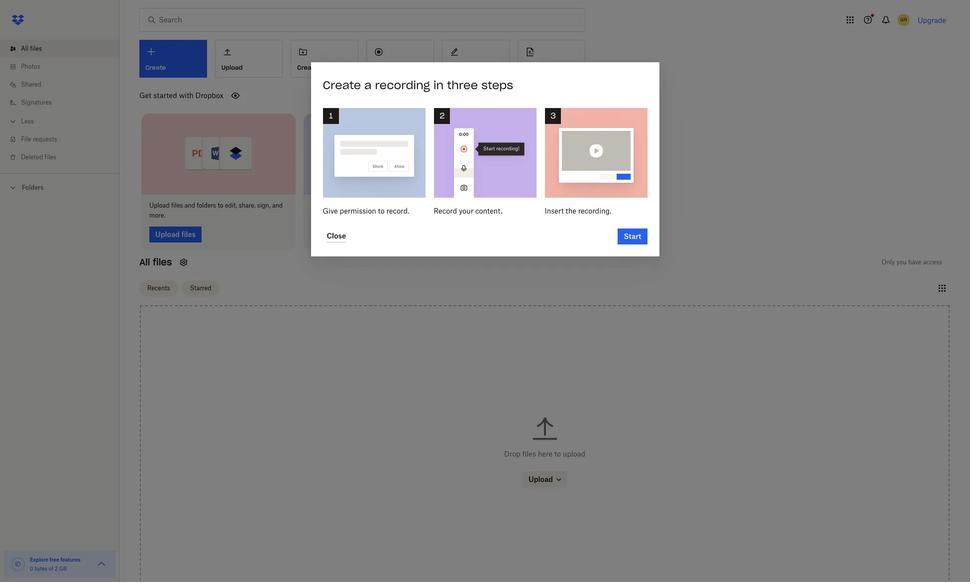 Task type: describe. For each thing, give the bounding box(es) containing it.
0
[[30, 566, 33, 572]]

access.
[[474, 211, 495, 219]]

started
[[153, 91, 177, 100]]

permission
[[340, 207, 376, 215]]

photos
[[21, 63, 40, 70]]

starred button
[[182, 280, 219, 296]]

create folder
[[297, 64, 338, 71]]

to inside upload files and folders to edit, share, sign, and more.
[[218, 201, 223, 209]]

files inside share files with anyone and control edit or view access.
[[492, 201, 504, 209]]

of
[[49, 566, 53, 572]]

sign,
[[257, 201, 271, 209]]

synced.
[[325, 211, 346, 219]]

2 and from the left
[[272, 201, 283, 209]]

files right deleted
[[45, 153, 56, 161]]

in
[[434, 78, 444, 92]]

three
[[447, 78, 478, 92]]

or
[[588, 201, 593, 209]]

quota usage element
[[10, 556, 26, 572]]

work
[[371, 201, 385, 209]]

access
[[923, 258, 943, 266]]

insert the recording.
[[545, 207, 612, 215]]

share files with anyone and control edit or view access.
[[474, 201, 608, 219]]

files inside the install on desktop to work on files offline and stay synced.
[[395, 201, 407, 209]]

create a recording in three steps
[[323, 78, 513, 92]]

shared link
[[8, 76, 119, 94]]

only you have access
[[882, 258, 943, 266]]

bytes
[[35, 566, 47, 572]]

to right the here
[[555, 450, 561, 458]]

recents button
[[139, 280, 178, 296]]

close button
[[327, 230, 346, 242]]

share,
[[239, 201, 256, 209]]

desktop
[[339, 201, 362, 209]]

signatures link
[[8, 94, 119, 112]]

upload
[[563, 450, 586, 458]]

drop
[[504, 450, 521, 458]]

signatures
[[21, 99, 52, 106]]

starred
[[190, 284, 212, 292]]

create a recording in three steps dialog
[[311, 62, 659, 256]]

files up recents
[[153, 256, 172, 268]]

your
[[459, 207, 474, 215]]

with for started
[[179, 91, 194, 100]]

offline
[[408, 201, 426, 209]]

install
[[312, 201, 329, 209]]

and inside the install on desktop to work on files offline and stay synced.
[[428, 201, 438, 209]]

folders button
[[0, 180, 119, 195]]

view
[[595, 201, 608, 209]]

the
[[566, 207, 576, 215]]

give
[[323, 207, 338, 215]]

files left the here
[[523, 450, 536, 458]]

dropbox
[[195, 91, 223, 100]]

dropbox image
[[8, 10, 28, 30]]

create folder button
[[291, 40, 358, 78]]

upgrade
[[918, 16, 947, 24]]

edit
[[575, 201, 586, 209]]

all files list item
[[0, 40, 119, 58]]

a
[[365, 78, 372, 92]]

create for create folder
[[297, 64, 318, 71]]



Task type: locate. For each thing, give the bounding box(es) containing it.
record
[[434, 207, 457, 215]]

0 vertical spatial with
[[179, 91, 194, 100]]

to inside the install on desktop to work on files offline and stay synced.
[[364, 201, 369, 209]]

deleted
[[21, 153, 43, 161]]

0 vertical spatial all
[[21, 45, 29, 52]]

shared
[[21, 81, 41, 88]]

only
[[882, 258, 895, 266]]

gb
[[59, 566, 67, 572]]

with right started
[[179, 91, 194, 100]]

and left folders
[[185, 201, 195, 209]]

1 horizontal spatial with
[[506, 201, 518, 209]]

all files link
[[8, 40, 119, 58]]

4 and from the left
[[542, 201, 552, 209]]

less
[[21, 118, 34, 125]]

recording
[[375, 78, 430, 92]]

to inside the create a recording in three steps dialog
[[378, 207, 385, 215]]

folder
[[320, 64, 338, 71]]

1 horizontal spatial all files
[[139, 256, 172, 268]]

to left edit,
[[218, 201, 223, 209]]

0 horizontal spatial all
[[21, 45, 29, 52]]

1 on from the left
[[331, 201, 338, 209]]

folders
[[22, 184, 44, 191]]

1 vertical spatial all files
[[139, 256, 172, 268]]

to left record.
[[378, 207, 385, 215]]

you
[[897, 258, 907, 266]]

all inside list item
[[21, 45, 29, 52]]

0 horizontal spatial on
[[331, 201, 338, 209]]

all up "photos"
[[21, 45, 29, 52]]

files right upload
[[171, 201, 183, 209]]

upgrade link
[[918, 16, 947, 24]]

have
[[909, 258, 922, 266]]

free
[[50, 557, 59, 563]]

0 vertical spatial create
[[297, 64, 318, 71]]

deleted files
[[21, 153, 56, 161]]

explore
[[30, 557, 48, 563]]

files inside list item
[[30, 45, 42, 52]]

files inside upload files and folders to edit, share, sign, and more.
[[171, 201, 183, 209]]

features
[[60, 557, 81, 563]]

folders
[[197, 201, 216, 209]]

all up recents
[[139, 256, 150, 268]]

file requests link
[[8, 130, 119, 148]]

2 on from the left
[[386, 201, 393, 209]]

1 horizontal spatial on
[[386, 201, 393, 209]]

and right sign,
[[272, 201, 283, 209]]

1 vertical spatial create
[[323, 78, 361, 92]]

install on desktop to work on files offline and stay synced.
[[312, 201, 438, 219]]

and right offline
[[428, 201, 438, 209]]

1 vertical spatial with
[[506, 201, 518, 209]]

list
[[0, 34, 119, 173]]

all files
[[21, 45, 42, 52], [139, 256, 172, 268]]

with
[[179, 91, 194, 100], [506, 201, 518, 209]]

stay
[[312, 211, 323, 219]]

file requests
[[21, 135, 57, 143]]

steps
[[482, 78, 513, 92]]

and left control
[[542, 201, 552, 209]]

on
[[331, 201, 338, 209], [386, 201, 393, 209]]

record your content.
[[434, 207, 503, 215]]

1 horizontal spatial create
[[323, 78, 361, 92]]

get started with dropbox
[[139, 91, 223, 100]]

files
[[30, 45, 42, 52], [45, 153, 56, 161], [171, 201, 183, 209], [395, 201, 407, 209], [492, 201, 504, 209], [153, 256, 172, 268], [523, 450, 536, 458]]

to
[[218, 201, 223, 209], [364, 201, 369, 209], [378, 207, 385, 215], [555, 450, 561, 458]]

and inside share files with anyone and control edit or view access.
[[542, 201, 552, 209]]

2
[[55, 566, 58, 572]]

here
[[538, 450, 553, 458]]

all files up "photos"
[[21, 45, 42, 52]]

0 horizontal spatial all files
[[21, 45, 42, 52]]

close
[[327, 232, 346, 240]]

0 vertical spatial all files
[[21, 45, 42, 52]]

recents
[[147, 284, 170, 292]]

with inside share files with anyone and control edit or view access.
[[506, 201, 518, 209]]

list containing all files
[[0, 34, 119, 173]]

give permission to record.
[[323, 207, 409, 215]]

0 horizontal spatial with
[[179, 91, 194, 100]]

create left folder
[[297, 64, 318, 71]]

edit,
[[225, 201, 237, 209]]

3 and from the left
[[428, 201, 438, 209]]

recording.
[[578, 207, 612, 215]]

with left anyone
[[506, 201, 518, 209]]

more.
[[149, 211, 165, 219]]

explore free features 0 bytes of 2 gb
[[30, 557, 81, 572]]

start button
[[618, 228, 648, 244]]

on right 'work'
[[386, 201, 393, 209]]

insert
[[545, 207, 564, 215]]

control
[[554, 201, 574, 209]]

deleted files link
[[8, 148, 119, 166]]

to left 'work'
[[364, 201, 369, 209]]

on up the synced.
[[331, 201, 338, 209]]

share
[[474, 201, 491, 209]]

all files inside list item
[[21, 45, 42, 52]]

create inside button
[[297, 64, 318, 71]]

with for files
[[506, 201, 518, 209]]

file
[[21, 135, 31, 143]]

files right "share" at top
[[492, 201, 504, 209]]

upload
[[149, 201, 170, 209]]

drop files here to upload
[[504, 450, 586, 458]]

create for create a recording in three steps
[[323, 78, 361, 92]]

create down folder
[[323, 78, 361, 92]]

content.
[[475, 207, 503, 215]]

1 vertical spatial all
[[139, 256, 150, 268]]

create inside dialog
[[323, 78, 361, 92]]

1 horizontal spatial all
[[139, 256, 150, 268]]

files left offline
[[395, 201, 407, 209]]

get
[[139, 91, 152, 100]]

record.
[[387, 207, 409, 215]]

upload files and folders to edit, share, sign, and more.
[[149, 201, 283, 219]]

all files up recents
[[139, 256, 172, 268]]

photos link
[[8, 58, 119, 76]]

1 and from the left
[[185, 201, 195, 209]]

create
[[297, 64, 318, 71], [323, 78, 361, 92]]

anyone
[[520, 201, 540, 209]]

requests
[[33, 135, 57, 143]]

all
[[21, 45, 29, 52], [139, 256, 150, 268]]

0 horizontal spatial create
[[297, 64, 318, 71]]

and
[[185, 201, 195, 209], [272, 201, 283, 209], [428, 201, 438, 209], [542, 201, 552, 209]]

files up "photos"
[[30, 45, 42, 52]]

start
[[624, 232, 642, 240]]

less image
[[8, 117, 18, 126]]



Task type: vqa. For each thing, say whether or not it's contained in the screenshot.
the Temperature Range Field
no



